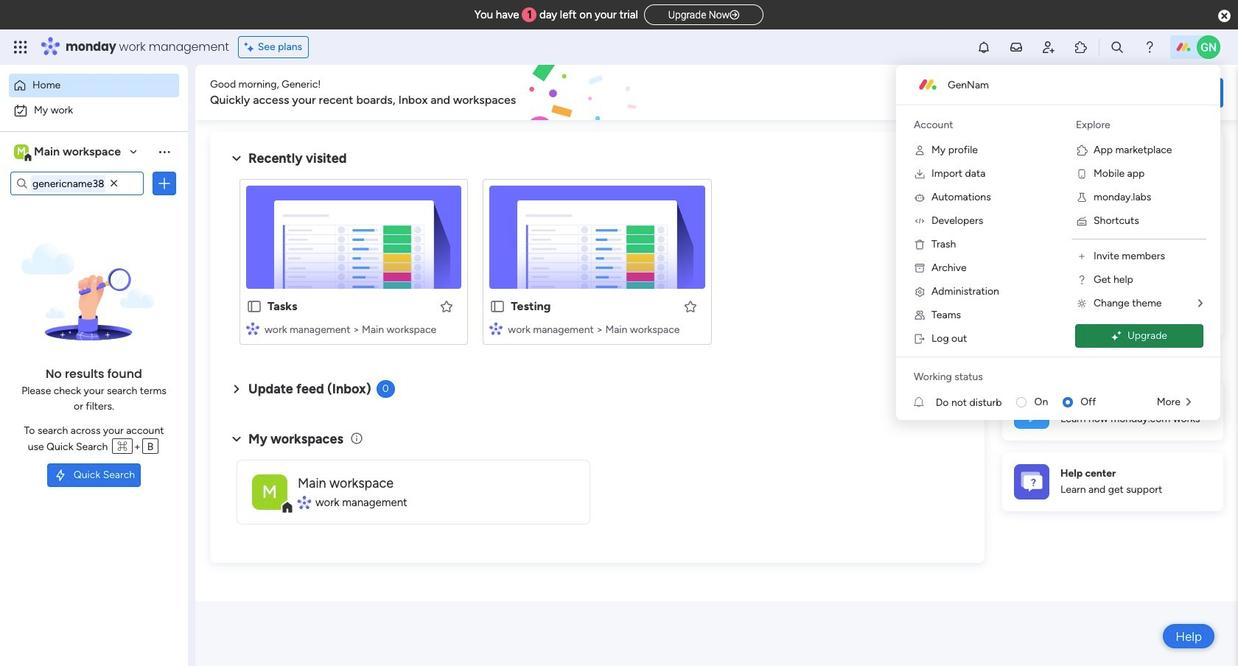 Task type: vqa. For each thing, say whether or not it's contained in the screenshot.
monday marketplace image
yes



Task type: locate. For each thing, give the bounding box(es) containing it.
0 vertical spatial option
[[9, 74, 179, 97]]

workspace options image
[[157, 144, 172, 159]]

monday.labs image
[[1076, 192, 1088, 203]]

generic name image
[[1197, 35, 1221, 59]]

1 horizontal spatial list arrow image
[[1199, 299, 1203, 309]]

0 vertical spatial list arrow image
[[1199, 299, 1203, 309]]

notifications image
[[977, 40, 991, 55]]

shortcuts image
[[1076, 215, 1088, 227]]

public board image
[[246, 299, 262, 315]]

teams image
[[914, 310, 926, 321]]

add to favorites image
[[440, 299, 454, 314], [683, 299, 698, 314]]

close recently visited image
[[228, 150, 245, 167]]

2 add to favorites image from the left
[[683, 299, 698, 314]]

1 horizontal spatial add to favorites image
[[683, 299, 698, 314]]

0 horizontal spatial add to favorites image
[[440, 299, 454, 314]]

change theme image
[[1076, 298, 1088, 310]]

see plans image
[[245, 39, 258, 55]]

workspace image
[[252, 474, 287, 510]]

0 element
[[376, 380, 395, 398]]

1 vertical spatial option
[[9, 99, 179, 122]]

monday marketplace image
[[1074, 40, 1089, 55]]

list arrow image
[[1199, 299, 1203, 309], [1187, 397, 1191, 408]]

log out image
[[914, 333, 926, 345]]

invite members image
[[1042, 40, 1056, 55]]

options image
[[157, 176, 172, 191]]

1 add to favorites image from the left
[[440, 299, 454, 314]]

1 vertical spatial list arrow image
[[1187, 397, 1191, 408]]

administration image
[[914, 286, 926, 298]]

search everything image
[[1110, 40, 1125, 55]]

option
[[9, 74, 179, 97], [9, 99, 179, 122]]

open update feed (inbox) image
[[228, 380, 245, 398]]

developers image
[[914, 215, 926, 227]]

trash image
[[914, 239, 926, 251]]

upgrade stars new image
[[1112, 331, 1122, 342]]

dapulse close image
[[1219, 9, 1231, 24]]

select product image
[[13, 40, 28, 55]]

1 option from the top
[[9, 74, 179, 97]]

0 horizontal spatial list arrow image
[[1187, 397, 1191, 408]]

help center element
[[1003, 452, 1224, 511]]

getting started element
[[1003, 381, 1224, 440]]

invite members image
[[1076, 251, 1088, 262]]



Task type: describe. For each thing, give the bounding box(es) containing it.
dapulse rightstroke image
[[730, 10, 739, 21]]

2 option from the top
[[9, 99, 179, 122]]

import data image
[[914, 168, 926, 180]]

archive image
[[914, 262, 926, 274]]

add to favorites image for public board image
[[683, 299, 698, 314]]

help image
[[1143, 40, 1157, 55]]

get help image
[[1076, 274, 1088, 286]]

templates image image
[[1016, 141, 1210, 243]]

close my workspaces image
[[228, 430, 245, 448]]

Search in workspace field
[[31, 175, 105, 192]]

mobile app image
[[1076, 168, 1088, 180]]

automations image
[[914, 192, 926, 203]]

public board image
[[490, 299, 506, 315]]

quick search results list box
[[228, 167, 967, 363]]

v2 bolt switch image
[[1129, 84, 1138, 101]]

my profile image
[[914, 144, 926, 156]]

v2 user feedback image
[[1015, 84, 1026, 101]]

update feed image
[[1009, 40, 1024, 55]]

v2 surfce notifications image
[[914, 395, 936, 410]]

add to favorites image for public board icon
[[440, 299, 454, 314]]

workspace image
[[14, 144, 29, 160]]

clear search image
[[107, 176, 122, 191]]

workspace selection element
[[14, 143, 123, 162]]



